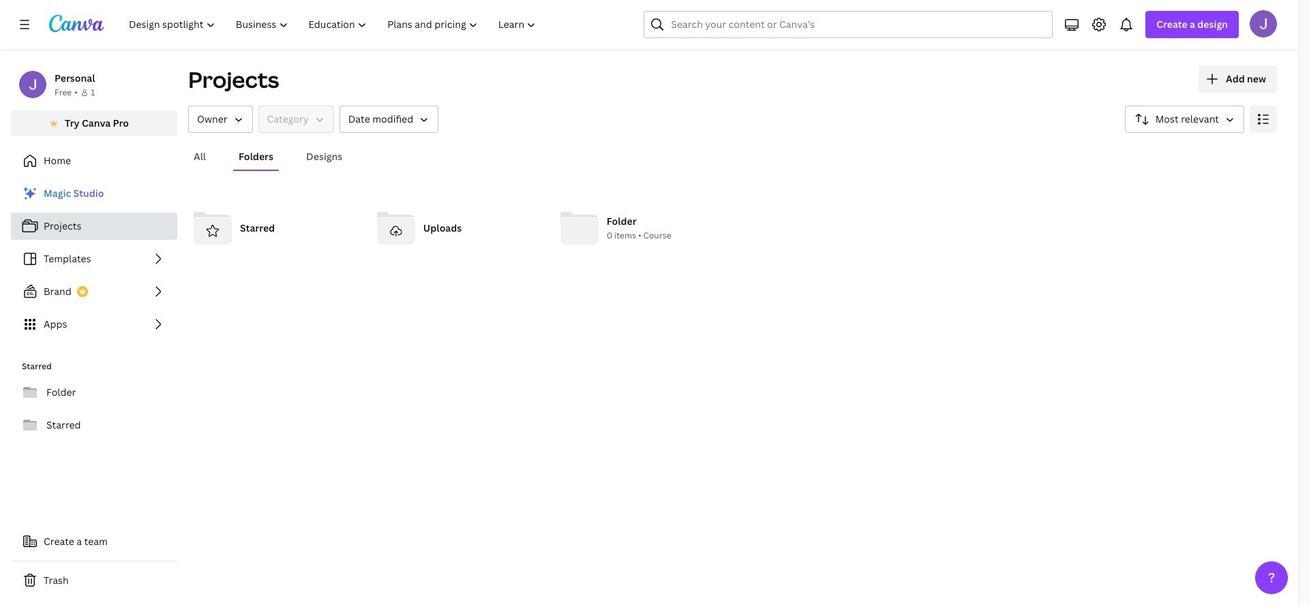 Task type: describe. For each thing, give the bounding box(es) containing it.
Owner button
[[188, 106, 253, 133]]

jacob simon image
[[1250, 10, 1277, 38]]

top level navigation element
[[120, 11, 548, 38]]

Category button
[[258, 106, 334, 133]]



Task type: vqa. For each thing, say whether or not it's contained in the screenshot.
the leftmost or
no



Task type: locate. For each thing, give the bounding box(es) containing it.
None search field
[[644, 11, 1053, 38]]

list
[[11, 180, 177, 338]]

Search search field
[[671, 12, 1026, 38]]

Date modified button
[[339, 106, 439, 133]]

Sort by button
[[1125, 106, 1245, 133]]



